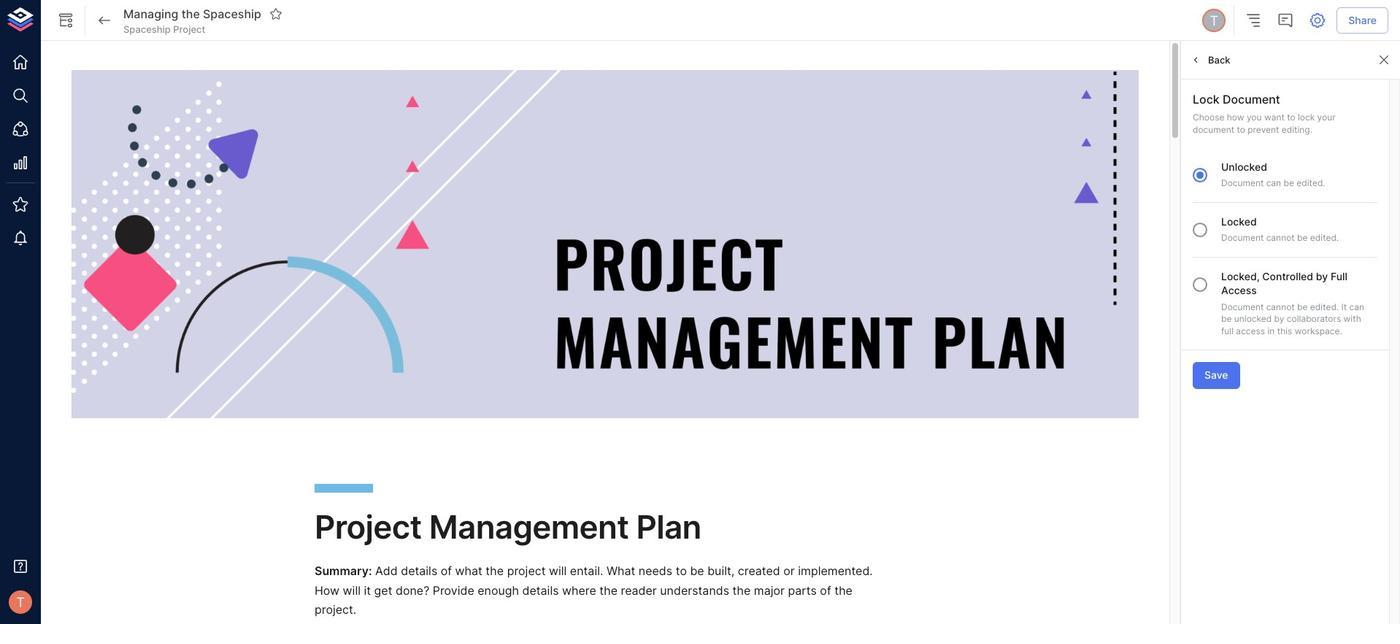Task type: locate. For each thing, give the bounding box(es) containing it.
to
[[1287, 112, 1296, 123], [1237, 124, 1245, 135], [676, 564, 687, 578]]

0 vertical spatial t button
[[1200, 7, 1228, 34]]

this
[[1277, 326, 1293, 337]]

0 horizontal spatial t button
[[4, 586, 37, 618]]

table of contents image
[[1245, 12, 1263, 29]]

0 vertical spatial can
[[1266, 177, 1281, 188]]

can right it
[[1350, 301, 1365, 312]]

share
[[1349, 14, 1377, 26]]

summary:
[[315, 564, 372, 578]]

by
[[1316, 270, 1328, 282], [1274, 314, 1285, 324]]

1 vertical spatial to
[[1237, 124, 1245, 135]]

locked
[[1221, 215, 1257, 227]]

document up you
[[1223, 92, 1280, 107]]

0 vertical spatial to
[[1287, 112, 1296, 123]]

1 vertical spatial cannot
[[1266, 301, 1295, 312]]

spaceship down managing
[[123, 23, 171, 35]]

locked document cannot be edited.
[[1221, 215, 1339, 243]]

be
[[1284, 177, 1294, 188], [1297, 232, 1308, 243], [1297, 301, 1308, 312], [1221, 314, 1232, 324], [690, 564, 704, 578]]

document down unlocked
[[1221, 177, 1264, 188]]

implemented.
[[798, 564, 873, 578]]

1 vertical spatial edited.
[[1310, 232, 1339, 243]]

document
[[1223, 92, 1280, 107], [1221, 177, 1264, 188], [1221, 232, 1264, 243], [1221, 301, 1264, 312]]

to up understands
[[676, 564, 687, 578]]

built,
[[708, 564, 735, 578]]

1 vertical spatial can
[[1350, 301, 1365, 312]]

1 cannot from the top
[[1266, 232, 1295, 243]]

details down project
[[522, 583, 559, 598]]

0 horizontal spatial t
[[16, 594, 25, 610]]

0 horizontal spatial by
[[1274, 314, 1285, 324]]

spaceship left favorite image on the left top
[[203, 6, 261, 21]]

save button
[[1193, 362, 1240, 389]]

cannot up this
[[1266, 301, 1295, 312]]

lock document choose how you want to lock your document to prevent editing.
[[1193, 92, 1336, 135]]

document down locked
[[1221, 232, 1264, 243]]

1 horizontal spatial to
[[1237, 124, 1245, 135]]

project
[[173, 23, 205, 35], [315, 508, 422, 547]]

be up understands
[[690, 564, 704, 578]]

full
[[1331, 270, 1348, 282]]

2 cannot from the top
[[1266, 301, 1295, 312]]

can inside locked, controlled by full access document cannot be edited. it can be unlocked by collaborators with full access in this workspace.
[[1350, 301, 1365, 312]]

1 vertical spatial details
[[522, 583, 559, 598]]

will up "where"
[[549, 564, 567, 578]]

0 vertical spatial t
[[1210, 12, 1219, 28]]

by left full
[[1316, 270, 1328, 282]]

by up this
[[1274, 314, 1285, 324]]

1 horizontal spatial will
[[549, 564, 567, 578]]

edited. inside locked document cannot be edited.
[[1310, 232, 1339, 243]]

2 horizontal spatial to
[[1287, 112, 1296, 123]]

edited. inside locked, controlled by full access document cannot be edited. it can be unlocked by collaborators with full access in this workspace.
[[1310, 301, 1339, 312]]

0 horizontal spatial details
[[401, 564, 438, 578]]

can down unlocked
[[1266, 177, 1281, 188]]

provide
[[433, 583, 474, 598]]

to down how
[[1237, 124, 1245, 135]]

needs
[[639, 564, 673, 578]]

document for locked
[[1221, 232, 1264, 243]]

0 horizontal spatial can
[[1266, 177, 1281, 188]]

the down implemented.
[[835, 583, 853, 598]]

1 vertical spatial spaceship
[[123, 23, 171, 35]]

can
[[1266, 177, 1281, 188], [1350, 301, 1365, 312]]

1 vertical spatial t
[[16, 594, 25, 610]]

document for unlocked
[[1221, 177, 1264, 188]]

prevent
[[1248, 124, 1279, 135]]

0 vertical spatial details
[[401, 564, 438, 578]]

edited. for locked
[[1310, 232, 1339, 243]]

0 vertical spatial edited.
[[1297, 177, 1326, 188]]

workspace.
[[1295, 326, 1343, 337]]

the
[[182, 6, 200, 21], [486, 564, 504, 578], [600, 583, 618, 598], [733, 583, 751, 598], [835, 583, 853, 598]]

document inside lock document choose how you want to lock your document to prevent editing.
[[1223, 92, 1280, 107]]

lock
[[1298, 112, 1315, 123]]

document inside locked document cannot be edited.
[[1221, 232, 1264, 243]]

0 horizontal spatial of
[[441, 564, 452, 578]]

be up locked document cannot be edited.
[[1284, 177, 1294, 188]]

will
[[549, 564, 567, 578], [343, 583, 361, 598]]

settings image
[[1309, 12, 1327, 29]]

1 vertical spatial t button
[[4, 586, 37, 618]]

the up 'spaceship project'
[[182, 6, 200, 21]]

to inside add details of what the project will entail. what needs to be built, created or implemented. how will it get done? provide enough details where the reader understands the major parts of the project.
[[676, 564, 687, 578]]

edited. up full
[[1310, 232, 1339, 243]]

0 horizontal spatial will
[[343, 583, 361, 598]]

how
[[315, 583, 340, 598]]

be up full
[[1221, 314, 1232, 324]]

document for lock document
[[1223, 92, 1280, 107]]

it
[[1342, 301, 1347, 312]]

where
[[562, 583, 596, 598]]

edited. down editing.
[[1297, 177, 1326, 188]]

details
[[401, 564, 438, 578], [522, 583, 559, 598]]

comments image
[[1277, 12, 1295, 29]]

project up add in the bottom of the page
[[315, 508, 422, 547]]

1 vertical spatial will
[[343, 583, 361, 598]]

t button
[[1200, 7, 1228, 34], [4, 586, 37, 618]]

to up editing.
[[1287, 112, 1296, 123]]

2 vertical spatial to
[[676, 564, 687, 578]]

edited.
[[1297, 177, 1326, 188], [1310, 232, 1339, 243], [1310, 301, 1339, 312]]

1 horizontal spatial by
[[1316, 270, 1328, 282]]

0 vertical spatial cannot
[[1266, 232, 1295, 243]]

0 vertical spatial project
[[173, 23, 205, 35]]

1 vertical spatial project
[[315, 508, 422, 547]]

of down implemented.
[[820, 583, 831, 598]]

to for lock document choose how you want to lock your document to prevent editing.
[[1237, 124, 1245, 135]]

edited. inside the unlocked document can be edited.
[[1297, 177, 1326, 188]]

cannot
[[1266, 232, 1295, 243], [1266, 301, 1295, 312]]

1 vertical spatial by
[[1274, 314, 1285, 324]]

details up the done?
[[401, 564, 438, 578]]

be up controlled
[[1297, 232, 1308, 243]]

0 horizontal spatial to
[[676, 564, 687, 578]]

of up provide at the bottom of the page
[[441, 564, 452, 578]]

document inside the unlocked document can be edited.
[[1221, 177, 1264, 188]]

1 horizontal spatial spaceship
[[203, 6, 261, 21]]

access
[[1221, 284, 1257, 297]]

of
[[441, 564, 452, 578], [820, 583, 831, 598]]

document inside locked, controlled by full access document cannot be edited. it can be unlocked by collaborators with full access in this workspace.
[[1221, 301, 1264, 312]]

spaceship
[[203, 6, 261, 21], [123, 23, 171, 35]]

1 horizontal spatial can
[[1350, 301, 1365, 312]]

edited. up 'collaborators'
[[1310, 301, 1339, 312]]

add details of what the project will entail. what needs to be built, created or implemented. how will it get done? provide enough details where the reader understands the major parts of the project.
[[315, 564, 876, 617]]

parts
[[788, 583, 817, 598]]

2 vertical spatial edited.
[[1310, 301, 1339, 312]]

can inside the unlocked document can be edited.
[[1266, 177, 1281, 188]]

will left it
[[343, 583, 361, 598]]

edited. for unlocked
[[1297, 177, 1326, 188]]

project down managing the spaceship
[[173, 23, 205, 35]]

add
[[375, 564, 398, 578]]

you
[[1247, 112, 1262, 123]]

share button
[[1337, 7, 1389, 34]]

cannot up controlled
[[1266, 232, 1295, 243]]

1 vertical spatial of
[[820, 583, 831, 598]]

option group
[[1185, 160, 1378, 338]]

1 horizontal spatial project
[[315, 508, 422, 547]]

0 vertical spatial by
[[1316, 270, 1328, 282]]

enough
[[478, 583, 519, 598]]

t
[[1210, 12, 1219, 28], [16, 594, 25, 610]]

document up the unlocked
[[1221, 301, 1264, 312]]



Task type: vqa. For each thing, say whether or not it's contained in the screenshot.
the left can
yes



Task type: describe. For each thing, give the bounding box(es) containing it.
plan
[[636, 508, 701, 547]]

favorite image
[[269, 7, 282, 20]]

0 horizontal spatial spaceship
[[123, 23, 171, 35]]

choose
[[1193, 112, 1225, 123]]

save
[[1205, 369, 1228, 381]]

what
[[607, 564, 635, 578]]

project management plan
[[315, 508, 701, 547]]

go back image
[[96, 12, 113, 29]]

cannot inside locked, controlled by full access document cannot be edited. it can be unlocked by collaborators with full access in this workspace.
[[1266, 301, 1295, 312]]

controlled
[[1263, 270, 1314, 282]]

unlocked
[[1234, 314, 1272, 324]]

cannot inside locked document cannot be edited.
[[1266, 232, 1295, 243]]

in
[[1268, 326, 1275, 337]]

reader
[[621, 583, 657, 598]]

get
[[374, 583, 392, 598]]

1 horizontal spatial t
[[1210, 12, 1219, 28]]

editing.
[[1282, 124, 1313, 135]]

project.
[[315, 602, 356, 617]]

be inside locked document cannot be edited.
[[1297, 232, 1308, 243]]

with
[[1344, 314, 1361, 324]]

the up enough
[[486, 564, 504, 578]]

show wiki image
[[57, 12, 74, 29]]

locked, controlled by full access document cannot be edited. it can be unlocked by collaborators with full access in this workspace.
[[1221, 270, 1365, 337]]

0 vertical spatial will
[[549, 564, 567, 578]]

how
[[1227, 112, 1244, 123]]

access
[[1236, 326, 1265, 337]]

be inside the unlocked document can be edited.
[[1284, 177, 1294, 188]]

document
[[1193, 124, 1235, 135]]

be up 'collaborators'
[[1297, 301, 1308, 312]]

option group containing unlocked
[[1185, 160, 1378, 338]]

full
[[1221, 326, 1234, 337]]

project
[[507, 564, 546, 578]]

your
[[1318, 112, 1336, 123]]

unlocked
[[1221, 160, 1267, 173]]

to for add details of what the project will entail. what needs to be built, created or implemented. how will it get done? provide enough details where the reader understands the major parts of the project.
[[676, 564, 687, 578]]

the down what
[[600, 583, 618, 598]]

it
[[364, 583, 371, 598]]

unlocked document can be edited.
[[1221, 160, 1326, 188]]

locked,
[[1221, 270, 1260, 282]]

collaborators
[[1287, 314, 1341, 324]]

1 horizontal spatial details
[[522, 583, 559, 598]]

managing
[[123, 6, 178, 21]]

the down created
[[733, 583, 751, 598]]

done?
[[396, 583, 429, 598]]

major
[[754, 583, 785, 598]]

lock
[[1193, 92, 1220, 107]]

or
[[784, 564, 795, 578]]

created
[[738, 564, 780, 578]]

1 horizontal spatial of
[[820, 583, 831, 598]]

spaceship project
[[123, 23, 205, 35]]

spaceship project link
[[123, 23, 205, 36]]

0 vertical spatial spaceship
[[203, 6, 261, 21]]

management
[[429, 508, 629, 547]]

0 vertical spatial of
[[441, 564, 452, 578]]

understands
[[660, 583, 729, 598]]

managing the spaceship
[[123, 6, 261, 21]]

be inside add details of what the project will entail. what needs to be built, created or implemented. how will it get done? provide enough details where the reader understands the major parts of the project.
[[690, 564, 704, 578]]

back button
[[1187, 49, 1234, 71]]

back
[[1208, 54, 1231, 65]]

entail.
[[570, 564, 603, 578]]

what
[[455, 564, 483, 578]]

0 horizontal spatial project
[[173, 23, 205, 35]]

1 horizontal spatial t button
[[1200, 7, 1228, 34]]

want
[[1264, 112, 1285, 123]]



